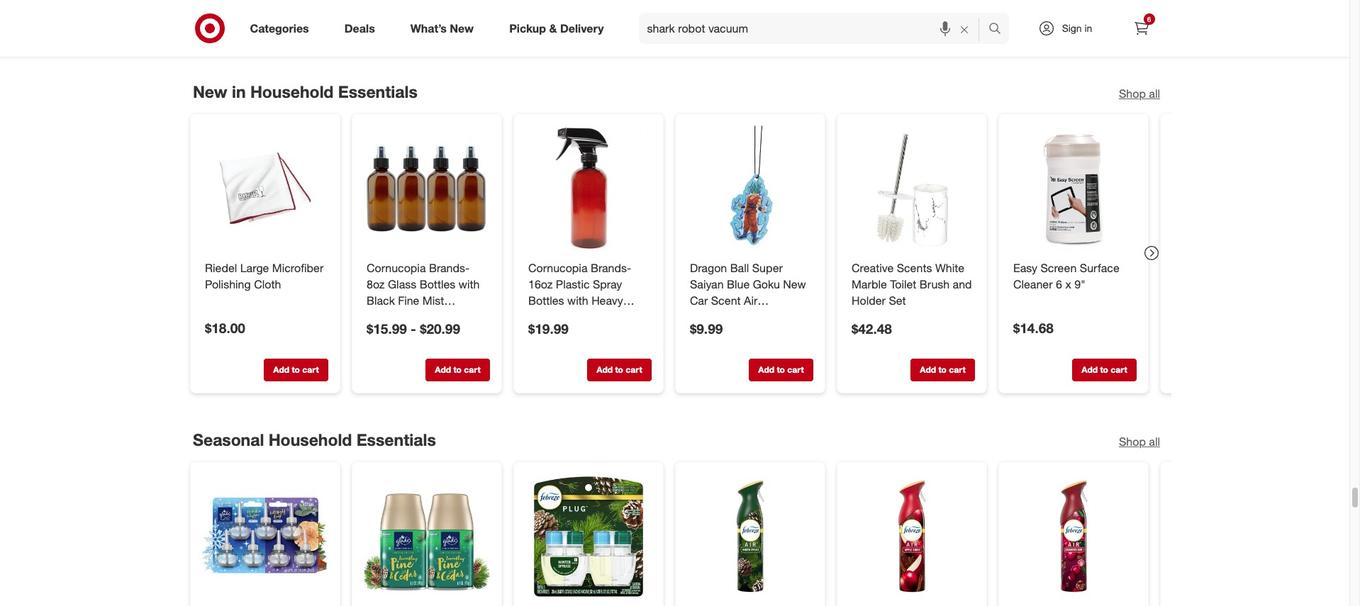 Task type: describe. For each thing, give the bounding box(es) containing it.
creative scents white marble toilet brush and holder set link
[[851, 260, 972, 309]]

riedel  large microfiber polishing cloth
[[205, 261, 323, 291]]

air
[[744, 293, 757, 307]]

cornucopia brands- 8oz glass bottles with black fine mist atomizer sprayers, 4pk link
[[366, 260, 487, 324]]

easy screen surface cleaner 6 x 9"
[[1013, 261, 1119, 291]]

new in household essentials
[[193, 82, 417, 101]]

shop all link for new in household essentials
[[1119, 86, 1160, 102]]

$19.99
[[528, 320, 568, 336]]

easy screen surface cleaner 6 x 9" link
[[1013, 260, 1134, 292]]

stream
[[602, 309, 638, 324]]

$9.99
[[690, 320, 722, 336]]

delivery
[[560, 21, 604, 35]]

surface
[[1080, 261, 1119, 275]]

search button
[[982, 13, 1016, 47]]

shop all for seasonal household essentials
[[1119, 435, 1160, 449]]

glass
[[388, 277, 416, 291]]

$18.00
[[205, 320, 245, 336]]

0 vertical spatial household
[[250, 82, 333, 101]]

new inside dragon ball super saiyan blue goku new car scent air freshener $9.99
[[783, 277, 806, 291]]

riedel
[[205, 261, 237, 275]]

$15.99
[[366, 320, 407, 336]]

sprayers, inside cornucopia brands- 16oz plastic spray bottles with heavy duty mist and stream sprayers, amber 6pk
[[528, 326, 575, 340]]

8oz
[[366, 277, 384, 291]]

fine
[[398, 293, 419, 307]]

pickup & delivery
[[509, 21, 604, 35]]

cornucopia brands- 16oz plastic spray bottles with heavy duty mist and stream sprayers, amber 6pk link
[[528, 260, 648, 340]]

all for seasonal household essentials
[[1149, 435, 1160, 449]]

seasonal household essentials
[[193, 430, 436, 450]]

bottles inside cornucopia brands- 8oz glass bottles with black fine mist atomizer sprayers, 4pk $15.99 - $20.99
[[419, 277, 455, 291]]

pickup
[[509, 21, 546, 35]]

easy screen surface cleaner 6 x 9" image
[[1010, 125, 1136, 252]]

what's new link
[[398, 13, 492, 44]]

6pk
[[616, 326, 635, 340]]

sign
[[1062, 22, 1082, 34]]

cornucopia for $15.99
[[366, 261, 425, 275]]

search
[[982, 22, 1016, 37]]

cornucopia brands- 16oz plastic spray bottles with heavy duty mist and stream sprayers, amber 6pk
[[528, 261, 638, 340]]

ball
[[730, 261, 749, 275]]

marble
[[851, 277, 887, 291]]

brands- for $20.99
[[429, 261, 469, 275]]

sign in link
[[1026, 13, 1114, 44]]

shop for new in household essentials
[[1119, 86, 1146, 101]]

cornucopia brands- 8oz glass bottles with black fine mist atomizer sprayers, 4pk $15.99 - $20.99
[[366, 261, 484, 336]]

and inside cornucopia brands- 16oz plastic spray bottles with heavy duty mist and stream sprayers, amber 6pk
[[580, 309, 599, 324]]

$14.68
[[1013, 320, 1053, 336]]

microfiber
[[272, 261, 323, 275]]

with inside cornucopia brands- 8oz glass bottles with black fine mist atomizer sprayers, 4pk $15.99 - $20.99
[[458, 277, 479, 291]]

brush
[[919, 277, 949, 291]]

amber
[[579, 326, 613, 340]]

dragon ball super saiyan blue goku new car scent air freshener $9.99
[[690, 261, 806, 336]]

$42.48
[[851, 320, 892, 336]]

in for new
[[231, 82, 245, 101]]

cleaner
[[1013, 277, 1052, 291]]

heavy
[[591, 293, 623, 307]]

scents
[[896, 261, 932, 275]]

pickup & delivery link
[[497, 13, 622, 44]]

16oz
[[528, 277, 552, 291]]

1 vertical spatial household
[[268, 430, 352, 450]]

in for sign
[[1085, 22, 1092, 34]]

deals link
[[332, 13, 393, 44]]



Task type: vqa. For each thing, say whether or not it's contained in the screenshot.
Shop all link
yes



Task type: locate. For each thing, give the bounding box(es) containing it.
shop for seasonal household essentials
[[1119, 435, 1146, 449]]

1 horizontal spatial new
[[450, 21, 474, 35]]

brands- inside cornucopia brands- 16oz plastic spray bottles with heavy duty mist and stream sprayers, amber 6pk
[[590, 261, 631, 275]]

and
[[952, 277, 972, 291], [580, 309, 599, 324]]

mist inside cornucopia brands- 16oz plastic spray bottles with heavy duty mist and stream sprayers, amber 6pk
[[555, 309, 576, 324]]

0 horizontal spatial 6
[[1056, 277, 1062, 291]]

0 horizontal spatial in
[[231, 82, 245, 101]]

0 vertical spatial all
[[1149, 86, 1160, 101]]

creative scents white marble toilet brush and holder set image
[[848, 125, 975, 252], [848, 125, 975, 252]]

polishing
[[205, 277, 250, 291]]

riedel  large microfiber polishing cloth link
[[205, 260, 325, 292]]

0 vertical spatial new
[[450, 21, 474, 35]]

2 shop all link from the top
[[1119, 434, 1160, 450]]

1 horizontal spatial in
[[1085, 22, 1092, 34]]

saiyan
[[690, 277, 723, 291]]

shop all link for seasonal household essentials
[[1119, 434, 1160, 450]]

glade automatic spray air freshener - twinkling pine & cedar refill - 12.4oz/2pk image
[[363, 474, 490, 600], [363, 474, 490, 600]]

febreze air effects odor-fighting air freshener - apple cider - 8.8oz image
[[848, 474, 975, 600], [848, 474, 975, 600]]

white
[[935, 261, 964, 275]]

shop all for new in household essentials
[[1119, 86, 1160, 101]]

1 horizontal spatial sprayers,
[[528, 326, 575, 340]]

1 vertical spatial shop all link
[[1119, 434, 1160, 450]]

cornucopia up plastic
[[528, 261, 587, 275]]

&
[[549, 21, 557, 35]]

freshener
[[690, 309, 741, 324]]

0 vertical spatial mist
[[422, 293, 444, 307]]

easy
[[1013, 261, 1037, 275]]

febreze air effects odor-fighting air freshener cranberry tart - 8.8oz image
[[1010, 474, 1136, 600], [1010, 474, 1136, 600]]

0 horizontal spatial with
[[458, 277, 479, 291]]

black
[[366, 293, 395, 307]]

bottles
[[419, 277, 455, 291], [528, 293, 564, 307]]

mist inside cornucopia brands- 8oz glass bottles with black fine mist atomizer sprayers, 4pk $15.99 - $20.99
[[422, 293, 444, 307]]

brands- up 4pk
[[429, 261, 469, 275]]

screen
[[1040, 261, 1076, 275]]

1 shop all link from the top
[[1119, 86, 1160, 102]]

bottles down "16oz" on the top left
[[528, 293, 564, 307]]

add
[[273, 16, 289, 26], [435, 16, 451, 26], [596, 16, 612, 26], [758, 16, 774, 26], [920, 16, 936, 26], [1081, 16, 1097, 26], [273, 364, 289, 375], [435, 364, 451, 375], [596, 364, 612, 375], [758, 364, 774, 375], [920, 364, 936, 375], [1081, 364, 1097, 375]]

0 vertical spatial with
[[458, 277, 479, 291]]

shop all link
[[1119, 86, 1160, 102], [1119, 434, 1160, 450]]

1 all from the top
[[1149, 86, 1160, 101]]

all
[[1149, 86, 1160, 101], [1149, 435, 1160, 449]]

new
[[450, 21, 474, 35], [193, 82, 227, 101], [783, 277, 806, 291]]

duty
[[528, 309, 552, 324]]

add to cart
[[273, 16, 319, 26], [435, 16, 480, 26], [596, 16, 642, 26], [758, 16, 804, 26], [920, 16, 965, 26], [1081, 16, 1127, 26], [273, 364, 319, 375], [435, 364, 480, 375], [596, 364, 642, 375], [758, 364, 804, 375], [920, 364, 965, 375], [1081, 364, 1127, 375]]

2 shop from the top
[[1119, 435, 1146, 449]]

1 vertical spatial shop
[[1119, 435, 1146, 449]]

1 vertical spatial 6
[[1056, 277, 1062, 291]]

super
[[752, 261, 782, 275]]

0 vertical spatial shop all
[[1119, 86, 1160, 101]]

1 vertical spatial in
[[231, 82, 245, 101]]

sprayers,
[[414, 309, 462, 324], [528, 326, 575, 340]]

1 vertical spatial sprayers,
[[528, 326, 575, 340]]

cornucopia up glass
[[366, 261, 425, 275]]

add to cart button
[[263, 10, 328, 33], [425, 10, 490, 33], [587, 10, 651, 33], [748, 10, 813, 33], [910, 10, 975, 33], [1072, 10, 1136, 33], [263, 358, 328, 381], [425, 358, 490, 381], [587, 358, 651, 381], [748, 358, 813, 381], [910, 358, 975, 381], [1072, 358, 1136, 381]]

mist
[[422, 293, 444, 307], [555, 309, 576, 324]]

spray
[[592, 277, 622, 291]]

0 horizontal spatial bottles
[[419, 277, 455, 291]]

goku
[[753, 277, 780, 291]]

all for new in household essentials
[[1149, 86, 1160, 101]]

dragon
[[690, 261, 727, 275]]

0 vertical spatial in
[[1085, 22, 1092, 34]]

febreze plug with fade defy technology air freshener - winter spruce - 1.75 fl oz/2pk image
[[525, 474, 651, 600], [525, 474, 651, 600]]

$20.99
[[420, 320, 460, 336]]

brands- up spray
[[590, 261, 631, 275]]

cart
[[302, 16, 319, 26], [464, 16, 480, 26], [625, 16, 642, 26], [787, 16, 804, 26], [949, 16, 965, 26], [1110, 16, 1127, 26], [302, 364, 319, 375], [464, 364, 480, 375], [625, 364, 642, 375], [787, 364, 804, 375], [949, 364, 965, 375], [1110, 364, 1127, 375]]

6
[[1147, 15, 1151, 23], [1056, 277, 1062, 291]]

0 horizontal spatial cornucopia
[[366, 261, 425, 275]]

sprayers, down fine
[[414, 309, 462, 324]]

plastic
[[556, 277, 589, 291]]

0 vertical spatial 6
[[1147, 15, 1151, 23]]

toilet
[[890, 277, 916, 291]]

2 brands- from the left
[[590, 261, 631, 275]]

0 vertical spatial bottles
[[419, 277, 455, 291]]

1 vertical spatial new
[[193, 82, 227, 101]]

6 link
[[1126, 13, 1157, 44]]

blue
[[727, 277, 749, 291]]

to
[[291, 16, 300, 26], [453, 16, 461, 26], [615, 16, 623, 26], [776, 16, 785, 26], [938, 16, 946, 26], [1100, 16, 1108, 26], [291, 364, 300, 375], [453, 364, 461, 375], [615, 364, 623, 375], [776, 364, 785, 375], [938, 364, 946, 375], [1100, 364, 1108, 375]]

0 vertical spatial sprayers,
[[414, 309, 462, 324]]

seasonal
[[193, 430, 264, 450]]

6 inside the easy screen surface cleaner 6 x 9"
[[1056, 277, 1062, 291]]

with
[[458, 277, 479, 291], [567, 293, 588, 307]]

1 cornucopia from the left
[[366, 261, 425, 275]]

cornucopia inside cornucopia brands- 8oz glass bottles with black fine mist atomizer sprayers, 4pk $15.99 - $20.99
[[366, 261, 425, 275]]

household
[[250, 82, 333, 101], [268, 430, 352, 450]]

sprayers, inside cornucopia brands- 8oz glass bottles with black fine mist atomizer sprayers, 4pk $15.99 - $20.99
[[414, 309, 462, 324]]

cloth
[[254, 277, 281, 291]]

1 vertical spatial mist
[[555, 309, 576, 324]]

1 vertical spatial essentials
[[356, 430, 436, 450]]

1 horizontal spatial brands-
[[590, 261, 631, 275]]

1 horizontal spatial and
[[952, 277, 972, 291]]

shop
[[1119, 86, 1146, 101], [1119, 435, 1146, 449]]

2 shop all from the top
[[1119, 435, 1160, 449]]

set
[[888, 293, 906, 307]]

cornucopia for sprayers,
[[528, 261, 587, 275]]

what's new
[[410, 21, 474, 35]]

mist right duty
[[555, 309, 576, 324]]

holder
[[851, 293, 885, 307]]

sprayers, down duty
[[528, 326, 575, 340]]

cornucopia
[[366, 261, 425, 275], [528, 261, 587, 275]]

febreze air effects odor-fighting air freshener - winter spruce - 8.8oz image
[[687, 474, 813, 600], [687, 474, 813, 600]]

1 brands- from the left
[[429, 261, 469, 275]]

9"
[[1074, 277, 1085, 291]]

atomizer
[[366, 309, 411, 324]]

creative
[[851, 261, 893, 275]]

-
[[410, 320, 416, 336]]

2 vertical spatial new
[[783, 277, 806, 291]]

brands- for 6pk
[[590, 261, 631, 275]]

with inside cornucopia brands- 16oz plastic spray bottles with heavy duty mist and stream sprayers, amber 6pk
[[567, 293, 588, 307]]

1 horizontal spatial cornucopia
[[528, 261, 587, 275]]

0 vertical spatial and
[[952, 277, 972, 291]]

1 vertical spatial with
[[567, 293, 588, 307]]

0 vertical spatial shop all link
[[1119, 86, 1160, 102]]

cornucopia brands- 16oz plastic spray bottles with heavy duty mist and stream sprayers, amber 6pk image
[[525, 125, 651, 252], [525, 125, 651, 252]]

2 cornucopia from the left
[[528, 261, 587, 275]]

shop all
[[1119, 86, 1160, 101], [1119, 435, 1160, 449]]

with down plastic
[[567, 293, 588, 307]]

bottles right glass
[[419, 277, 455, 291]]

glade plugins scented oil air freshener - fall night long & starlight & snowflakes - 4.69oz/7pk image
[[202, 474, 328, 600], [202, 474, 328, 600]]

and down white
[[952, 277, 972, 291]]

what's
[[410, 21, 447, 35]]

1 vertical spatial and
[[580, 309, 599, 324]]

dragon ball super saiyan blue goku new car scent air freshener image
[[687, 125, 813, 252], [687, 125, 813, 252]]

0 vertical spatial essentials
[[338, 82, 417, 101]]

1 horizontal spatial bottles
[[528, 293, 564, 307]]

x
[[1065, 277, 1071, 291]]

in
[[1085, 22, 1092, 34], [231, 82, 245, 101]]

dragon ball super saiyan blue goku new car scent air freshener link
[[690, 260, 810, 324]]

categories
[[250, 21, 309, 35]]

sign in
[[1062, 22, 1092, 34]]

with up 4pk
[[458, 277, 479, 291]]

1 horizontal spatial with
[[567, 293, 588, 307]]

1 shop all from the top
[[1119, 86, 1160, 101]]

1 vertical spatial all
[[1149, 435, 1160, 449]]

scent
[[711, 293, 740, 307]]

What can we help you find? suggestions appear below search field
[[639, 13, 992, 44]]

deals
[[344, 21, 375, 35]]

1 shop from the top
[[1119, 86, 1146, 101]]

1 vertical spatial shop all
[[1119, 435, 1160, 449]]

0 horizontal spatial brands-
[[429, 261, 469, 275]]

essentials
[[338, 82, 417, 101], [356, 430, 436, 450]]

0 horizontal spatial sprayers,
[[414, 309, 462, 324]]

0 horizontal spatial and
[[580, 309, 599, 324]]

riedel  large microfiber polishing cloth image
[[202, 125, 328, 252], [202, 125, 328, 252]]

cornucopia brands- 8oz glass bottles with black fine mist atomizer sprayers, 4pk image
[[363, 125, 490, 252], [363, 125, 490, 252]]

4pk
[[465, 309, 484, 324]]

0 horizontal spatial mist
[[422, 293, 444, 307]]

and up amber
[[580, 309, 599, 324]]

2 all from the top
[[1149, 435, 1160, 449]]

0 vertical spatial shop
[[1119, 86, 1146, 101]]

brands-
[[429, 261, 469, 275], [590, 261, 631, 275]]

cornucopia inside cornucopia brands- 16oz plastic spray bottles with heavy duty mist and stream sprayers, amber 6pk
[[528, 261, 587, 275]]

1 vertical spatial bottles
[[528, 293, 564, 307]]

creative scents white marble toilet brush and holder set
[[851, 261, 972, 307]]

car
[[690, 293, 708, 307]]

categories link
[[238, 13, 327, 44]]

1 horizontal spatial mist
[[555, 309, 576, 324]]

brands- inside cornucopia brands- 8oz glass bottles with black fine mist atomizer sprayers, 4pk $15.99 - $20.99
[[429, 261, 469, 275]]

and inside creative scents white marble toilet brush and holder set
[[952, 277, 972, 291]]

0 horizontal spatial new
[[193, 82, 227, 101]]

1 horizontal spatial 6
[[1147, 15, 1151, 23]]

bottles inside cornucopia brands- 16oz plastic spray bottles with heavy duty mist and stream sprayers, amber 6pk
[[528, 293, 564, 307]]

2 horizontal spatial new
[[783, 277, 806, 291]]

large
[[240, 261, 269, 275]]

mist right fine
[[422, 293, 444, 307]]



